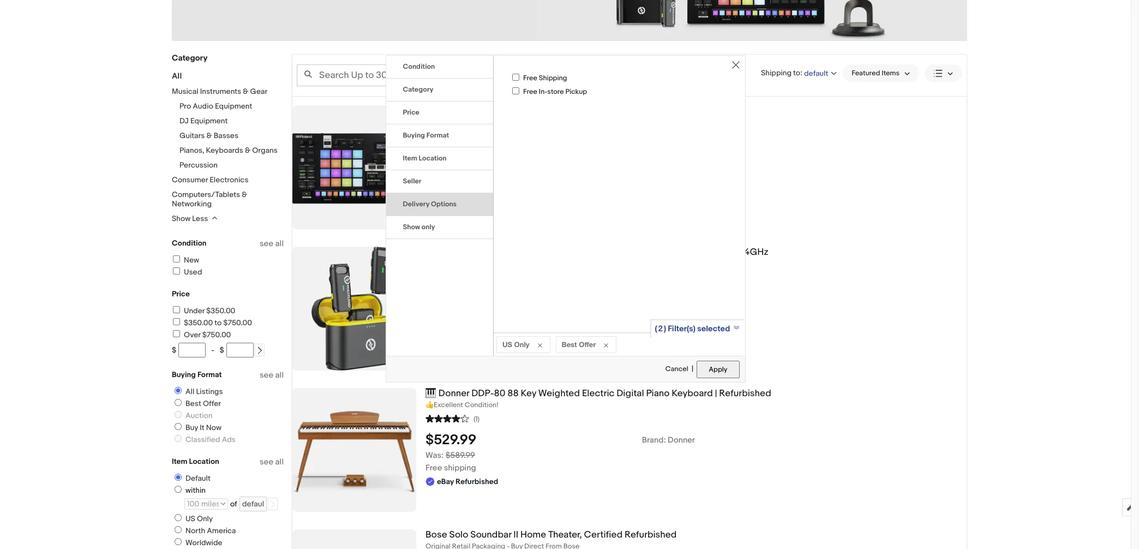 Task type: vqa. For each thing, say whether or not it's contained in the screenshot.
top Best
yes



Task type: locate. For each thing, give the bounding box(es) containing it.
soundbar
[[471, 529, 512, 540]]

see all button for used
[[260, 239, 284, 249]]

1 horizontal spatial $
[[220, 346, 224, 355]]

all for all listings
[[186, 387, 195, 396]]

us only up the 88
[[503, 340, 530, 349]]

buying up the all listings radio
[[172, 370, 196, 379]]

1 horizontal spatial all
[[186, 387, 195, 396]]

item location up default
[[172, 457, 219, 466]]

microphone,
[[573, 247, 627, 258]]

best offer down all listings at the bottom of page
[[186, 399, 221, 408]]

Used checkbox
[[173, 267, 180, 275]]

free left in-
[[523, 87, 538, 96]]

condition up new
[[172, 239, 207, 248]]

2 see all button from the top
[[260, 370, 284, 380]]

1 horizontal spatial donner
[[668, 435, 695, 445]]

0 horizontal spatial us
[[186, 514, 195, 523]]

store
[[548, 87, 564, 96]]

verselab
[[457, 105, 495, 116]]

only up key
[[514, 340, 530, 349]]

category up roland
[[403, 85, 434, 94]]

0 vertical spatial condition
[[403, 62, 435, 71]]

us only link
[[170, 514, 215, 523]]

1 $ from the left
[[172, 346, 176, 355]]

1 see all from the top
[[260, 239, 284, 249]]

0 horizontal spatial item location
[[172, 457, 219, 466]]

1 vertical spatial us
[[186, 514, 195, 523]]

studio
[[568, 105, 596, 116]]

best
[[562, 340, 577, 349], [186, 399, 201, 408]]

go image
[[269, 501, 277, 508]]

1 vertical spatial $750.00
[[202, 330, 231, 339]]

offer down listings
[[203, 399, 221, 408]]

see all for best offer
[[260, 370, 284, 380]]

musical
[[172, 87, 198, 96]]

show only
[[403, 222, 435, 231]]

Over $750.00 checkbox
[[173, 330, 180, 337]]

networking
[[172, 199, 212, 209]]

1 horizontal spatial price
[[403, 108, 420, 117]]

0 vertical spatial see all
[[260, 239, 284, 249]]

see
[[260, 239, 274, 249], [260, 370, 274, 380], [260, 457, 274, 467]]

see all
[[260, 239, 284, 249], [260, 370, 284, 380], [260, 457, 284, 467]]

2 see from the top
[[260, 370, 274, 380]]

free in-store pickup
[[523, 87, 587, 96]]

2 vertical spatial ebay
[[437, 477, 454, 486]]

refurbished right |
[[720, 388, 772, 399]]

0 horizontal spatial price
[[172, 289, 190, 299]]

price
[[403, 108, 420, 117], [172, 289, 190, 299]]

0 vertical spatial buying format
[[403, 131, 449, 140]]

None text field
[[426, 542, 967, 549]]

filter(s)
[[668, 323, 696, 334]]

refurbished
[[598, 105, 650, 116], [456, 158, 499, 167], [456, 286, 499, 296], [720, 388, 772, 399], [456, 477, 499, 486], [625, 529, 677, 540]]

1 horizontal spatial show
[[403, 222, 420, 231]]

0 vertical spatial see all button
[[260, 239, 284, 249]]

condition up roland
[[403, 62, 435, 71]]

$527.99
[[426, 125, 476, 142]]

1 vertical spatial format
[[198, 370, 222, 379]]

1 vertical spatial see
[[260, 370, 274, 380]]

Auction radio
[[175, 411, 182, 418]]

free inside brand: donner was: $589.99 free shipping
[[426, 463, 442, 473]]

Buy It Now radio
[[175, 423, 182, 430]]

offer up electric
[[579, 340, 596, 349]]

format up 114
[[427, 131, 449, 140]]

2 vertical spatial ebay refurbished
[[437, 477, 499, 486]]

1 horizontal spatial location
[[419, 154, 447, 162]]

2 all from the top
[[275, 370, 284, 380]]

under $350.00 link
[[171, 306, 235, 315]]

0 horizontal spatial item
[[172, 457, 187, 466]]

ebay refurbished down 'shipping' at the bottom
[[437, 477, 499, 486]]

👍Excellent Condition! text field
[[426, 401, 967, 410]]

buying format up 114
[[403, 131, 449, 140]]

North America radio
[[175, 526, 182, 533]]

1 horizontal spatial only
[[514, 340, 530, 349]]

buy
[[186, 423, 198, 432]]

$750.00 down $350.00 to $750.00
[[202, 330, 231, 339]]

over
[[184, 330, 201, 339]]

1 vertical spatial buying format
[[172, 370, 222, 379]]

format
[[427, 131, 449, 140], [198, 370, 222, 379]]

0 horizontal spatial all
[[172, 71, 182, 81]]

1 horizontal spatial item
[[403, 154, 417, 162]]

US Only radio
[[175, 514, 182, 521]]

item left 114
[[403, 154, 417, 162]]

donner right brand:
[[668, 435, 695, 445]]

ebay down 'shipping' at the bottom
[[437, 477, 454, 486]]

1 horizontal spatial category
[[403, 85, 434, 94]]

instruments
[[200, 87, 241, 96]]

2 vertical spatial see all button
[[260, 457, 284, 467]]

0 horizontal spatial show
[[172, 214, 191, 223]]

dj
[[180, 116, 189, 126]]

item location up seller on the top
[[403, 154, 447, 162]]

guitars & basses link
[[180, 131, 239, 140]]

used
[[184, 267, 202, 277]]

results
[[568, 70, 594, 80]]

0 horizontal spatial format
[[198, 370, 222, 379]]

us only
[[503, 340, 530, 349], [186, 514, 213, 523]]

buying format up all listings link
[[172, 370, 222, 379]]

north america link
[[170, 526, 238, 535]]

best up weighted
[[562, 340, 577, 349]]

0 vertical spatial ebay refurbished
[[437, 158, 499, 167]]

1 horizontal spatial condition
[[403, 62, 435, 71]]

$350.00 up over $750.00 link
[[184, 318, 213, 327]]

1 vertical spatial location
[[189, 457, 219, 466]]

north america
[[186, 526, 236, 535]]

refurbished down 'shipping' at the bottom
[[456, 477, 499, 486]]

us only up north
[[186, 514, 213, 523]]

basses
[[214, 131, 239, 140]]

ebay for $529.99
[[437, 477, 454, 486]]

1 horizontal spatial format
[[427, 131, 449, 140]]

0 horizontal spatial offer
[[203, 399, 221, 408]]

in-
[[539, 87, 548, 96]]

&
[[243, 87, 249, 96], [207, 131, 212, 140], [245, 146, 251, 155], [242, 190, 248, 199]]

us right us only option at the left bottom of the page
[[186, 514, 195, 523]]

category up musical in the top left of the page
[[172, 53, 208, 63]]

buying left $527.99
[[403, 131, 425, 140]]

best offer
[[562, 340, 596, 349], [186, 399, 221, 408]]

donner inside 🎹 donner ddp-80 88 key weighted electric digital piano keyboard | refurbished 👍excellent condition!
[[439, 388, 470, 399]]

1 vertical spatial all
[[275, 370, 284, 380]]

donner up 👍excellent
[[439, 388, 470, 399]]

all musical instruments & gear pro audio equipment dj equipment guitars & basses pianos, keyboards & organs percussion consumer electronics computers/tablets & networking show less
[[172, 71, 278, 223]]

condition!
[[465, 401, 499, 409]]

musical instruments & gear link
[[172, 87, 268, 96]]

2 vertical spatial see
[[260, 457, 274, 467]]

1 horizontal spatial us
[[503, 340, 513, 349]]

delivery options
[[403, 200, 457, 208]]

all listings
[[186, 387, 223, 396]]

0 vertical spatial us
[[503, 340, 513, 349]]

bose solo soundbar ii home theater, certified refurbished image
[[293, 545, 416, 549]]

1 vertical spatial free
[[523, 87, 538, 96]]

Maximum Value text field
[[226, 343, 254, 358]]

classified ads link
[[170, 435, 238, 444]]

donner inside brand: donner was: $589.99 free shipping
[[668, 435, 695, 445]]

2 vertical spatial see all
[[260, 457, 284, 467]]

1 vertical spatial us only
[[186, 514, 213, 523]]

1 ebay refurbished from the top
[[437, 158, 499, 167]]

all right the all listings radio
[[186, 387, 195, 396]]

over $750.00 link
[[171, 330, 231, 339]]

north
[[186, 526, 205, 535]]

ebay down 114 watching
[[437, 158, 454, 167]]

1 vertical spatial ebay refurbished
[[437, 286, 499, 296]]

1 ebay from the top
[[437, 158, 454, 167]]

0 vertical spatial offer
[[579, 340, 596, 349]]

2 $ from the left
[[220, 346, 224, 355]]

tab list containing condition
[[386, 55, 493, 239]]

$750.00 right to
[[223, 318, 252, 327]]

close image
[[732, 61, 740, 69]]

cancel
[[666, 364, 689, 373]]

all for used
[[275, 239, 284, 249]]

price left roland
[[403, 108, 420, 117]]

all up musical in the top left of the page
[[172, 71, 182, 81]]

$ down over $750.00 "checkbox" at the left of page
[[172, 346, 176, 355]]

show down networking
[[172, 214, 191, 223]]

1 horizontal spatial buying
[[403, 131, 425, 140]]

2 vertical spatial all
[[275, 457, 284, 467]]

0 vertical spatial donner
[[439, 388, 470, 399]]

refurbished down "lark" in the left top of the page
[[456, 286, 499, 296]]

location
[[419, 154, 447, 162], [189, 457, 219, 466]]

format up listings
[[198, 370, 222, 379]]

buy it now
[[186, 423, 222, 432]]

category
[[172, 53, 208, 63], [403, 85, 434, 94]]

1 vertical spatial item location
[[172, 457, 219, 466]]

2 see all from the top
[[260, 370, 284, 380]]

1 horizontal spatial buying format
[[403, 131, 449, 140]]

ebay refurbished down watching
[[437, 158, 499, 167]]

piano
[[646, 388, 670, 399]]

keyboards
[[206, 146, 243, 155]]

only up north america link
[[197, 514, 213, 523]]

0 horizontal spatial condition
[[172, 239, 207, 248]]

price up the under $350.00 checkbox
[[172, 289, 190, 299]]

category inside tab list
[[403, 85, 434, 94]]

location down $527.99
[[419, 154, 447, 162]]

Default radio
[[175, 474, 182, 481]]

1 vertical spatial category
[[403, 85, 434, 94]]

item location
[[403, 154, 447, 162], [172, 457, 219, 466]]

Free In-store Pickup checkbox
[[512, 87, 520, 94]]

& down 'dj equipment' link
[[207, 131, 212, 140]]

1 horizontal spatial offer
[[579, 340, 596, 349]]

3 see from the top
[[260, 457, 274, 467]]

equipment up guitars & basses link
[[190, 116, 228, 126]]

1
[[514, 105, 517, 116]]

see all button
[[260, 239, 284, 249], [260, 370, 284, 380], [260, 457, 284, 467]]

0 vertical spatial buying
[[403, 131, 425, 140]]

$350.00 up to
[[206, 306, 235, 315]]

1 vertical spatial buying
[[172, 370, 196, 379]]

2 vertical spatial free
[[426, 463, 442, 473]]

0 vertical spatial ebay
[[437, 158, 454, 167]]

656ft
[[712, 247, 735, 258]]

show left only
[[403, 222, 420, 231]]

0 vertical spatial see
[[260, 239, 274, 249]]

1 vertical spatial donner
[[668, 435, 695, 445]]

1 vertical spatial all
[[186, 387, 195, 396]]

114
[[426, 143, 436, 154]]

watching
[[438, 143, 472, 154]]

only
[[422, 222, 435, 231]]

1 horizontal spatial item location
[[403, 154, 447, 162]]

3 ebay from the top
[[437, 477, 454, 486]]

key
[[521, 388, 537, 399]]

best up auction link on the bottom left of the page
[[186, 399, 201, 408]]

classified
[[186, 435, 220, 444]]

0 horizontal spatial category
[[172, 53, 208, 63]]

1 horizontal spatial best offer
[[562, 340, 596, 349]]

3 ebay refurbished from the top
[[437, 477, 499, 486]]

1 see from the top
[[260, 239, 274, 249]]

1 vertical spatial see all
[[260, 370, 284, 380]]

0 horizontal spatial best offer
[[186, 399, 221, 408]]

0 horizontal spatial $
[[172, 346, 176, 355]]

Free Shipping checkbox
[[512, 73, 520, 81]]

see all button for best offer
[[260, 370, 284, 380]]

equipment down instruments
[[215, 102, 252, 111]]

location inside tab list
[[419, 154, 447, 162]]

New checkbox
[[173, 255, 180, 263]]

donner for 🎹
[[439, 388, 470, 399]]

1 all from the top
[[275, 239, 284, 249]]

0 vertical spatial location
[[419, 154, 447, 162]]

0 vertical spatial item location
[[403, 154, 447, 162]]

tab list
[[386, 55, 493, 239]]

🎹 donner ddp-80 88 key weighted electric digital piano keyboard | refurbished 👍excellent condition!
[[426, 388, 772, 409]]

condition inside tab list
[[403, 62, 435, 71]]

|
[[715, 388, 717, 399]]

1 vertical spatial condition
[[172, 239, 207, 248]]

0 horizontal spatial location
[[189, 457, 219, 466]]

80
[[494, 388, 506, 399]]

location up default
[[189, 457, 219, 466]]

& left organs
[[245, 146, 251, 155]]

0 vertical spatial all
[[275, 239, 284, 249]]

best offer up electric
[[562, 340, 596, 349]]

all
[[172, 71, 182, 81], [186, 387, 195, 396]]

1 see all button from the top
[[260, 239, 284, 249]]

1 vertical spatial ebay
[[437, 286, 454, 296]]

item up default radio
[[172, 457, 187, 466]]

free down was:
[[426, 463, 442, 473]]

$ right -
[[220, 346, 224, 355]]

$350.00 to $750.00 checkbox
[[173, 318, 180, 325]]

0 horizontal spatial donner
[[439, 388, 470, 399]]

0 vertical spatial us only
[[503, 340, 530, 349]]

1 vertical spatial best
[[186, 399, 201, 408]]

free for free in-store pickup
[[523, 87, 538, 96]]

was:
[[426, 450, 444, 461]]

us up the 88
[[503, 340, 513, 349]]

1 horizontal spatial us only
[[503, 340, 530, 349]]

certified
[[584, 529, 623, 540]]

2 ebay from the top
[[437, 286, 454, 296]]

condition
[[403, 62, 435, 71], [172, 239, 207, 248]]

show inside all musical instruments & gear pro audio equipment dj equipment guitars & basses pianos, keyboards & organs percussion consumer electronics computers/tablets & networking show less
[[172, 214, 191, 223]]

best offer link
[[170, 399, 223, 408]]

1 vertical spatial item
[[172, 457, 187, 466]]

mv-
[[497, 105, 514, 116]]

bose
[[426, 529, 447, 540]]

0 vertical spatial best
[[562, 340, 577, 349]]

ebay down hollyland
[[437, 286, 454, 296]]

default link
[[170, 474, 213, 483]]

all for best offer
[[275, 370, 284, 380]]

ebay refurbished
[[437, 158, 499, 167], [437, 286, 499, 296], [437, 477, 499, 486]]

free right 'free shipping' checkbox
[[523, 73, 538, 82]]

ddp-
[[472, 388, 494, 399]]

0 vertical spatial format
[[427, 131, 449, 140]]

0 vertical spatial category
[[172, 53, 208, 63]]

1 vertical spatial see all button
[[260, 370, 284, 380]]

0 vertical spatial item
[[403, 154, 417, 162]]

see all for used
[[260, 239, 284, 249]]

ebay refurbished down "lark" in the left top of the page
[[437, 286, 499, 296]]

Best Offer radio
[[175, 399, 182, 406]]

1 vertical spatial only
[[197, 514, 213, 523]]

all inside all musical instruments & gear pro audio equipment dj equipment guitars & basses pianos, keyboards & organs percussion consumer electronics computers/tablets & networking show less
[[172, 71, 182, 81]]

0 vertical spatial all
[[172, 71, 182, 81]]

0 vertical spatial free
[[523, 73, 538, 82]]

$350.00
[[206, 306, 235, 315], [184, 318, 213, 327]]



Task type: describe. For each thing, give the bounding box(es) containing it.
all listings link
[[170, 387, 225, 396]]

noise
[[629, 247, 653, 258]]

new link
[[171, 255, 199, 265]]

114 watching
[[426, 143, 472, 154]]

2 ebay refurbished from the top
[[437, 286, 499, 296]]

auction link
[[170, 411, 215, 420]]

within radio
[[175, 486, 182, 493]]

consumer electronics link
[[172, 175, 249, 184]]

shipping
[[444, 463, 476, 473]]

all for all musical instruments & gear pro audio equipment dj equipment guitars & basses pianos, keyboards & organs percussion consumer electronics computers/tablets & networking show less
[[172, 71, 182, 81]]

america
[[207, 526, 236, 535]]

0 vertical spatial price
[[403, 108, 420, 117]]

0 vertical spatial $750.00
[[223, 318, 252, 327]]

hollyland lark m1 wireless lavalier microphone, noise cancellation 656ft 2.4ghz image
[[312, 247, 397, 371]]

auction
[[186, 411, 213, 420]]

submit price range image
[[256, 347, 264, 354]]

listings
[[196, 387, 223, 396]]

options
[[431, 200, 457, 208]]

classified ads
[[186, 435, 236, 444]]

1 vertical spatial equipment
[[190, 116, 228, 126]]

refurbished inside 🎹 donner ddp-80 88 key weighted electric digital piano keyboard | refurbished 👍excellent condition!
[[720, 388, 772, 399]]

consumer
[[172, 175, 208, 184]]

583 results
[[553, 70, 594, 80]]

selected
[[698, 323, 731, 334]]

$ for maximum value text field
[[220, 346, 224, 355]]

seller
[[403, 177, 422, 185]]

0 horizontal spatial buying
[[172, 370, 196, 379]]

👍excellent
[[426, 401, 463, 409]]

3 all from the top
[[275, 457, 284, 467]]

pickup
[[566, 87, 587, 96]]

$529.99
[[426, 432, 477, 449]]

under
[[184, 306, 205, 315]]

pianos,
[[180, 146, 204, 155]]

🎹 donner ddp-80 88 key weighted electric digital piano keyboard | refurbished image
[[293, 388, 416, 512]]

2
[[659, 323, 663, 334]]

🎹
[[426, 388, 437, 399]]

-
[[211, 346, 214, 355]]

1 vertical spatial best offer
[[186, 399, 221, 408]]

organs
[[252, 146, 278, 155]]

ads
[[222, 435, 236, 444]]

(
[[655, 323, 657, 334]]

Minimum Value text field
[[179, 343, 206, 358]]

bose solo soundbar ii home theater, certified refurbished link
[[426, 529, 967, 541]]

0 vertical spatial best offer
[[562, 340, 596, 349]]

3 see all from the top
[[260, 457, 284, 467]]

$350.00 to $750.00 link
[[171, 318, 252, 327]]

m1
[[487, 247, 498, 258]]

🎹 donner ddp-80 88 key weighted electric digital piano keyboard | refurbished link
[[426, 388, 967, 399]]

of
[[230, 499, 237, 509]]

computers/tablets
[[172, 190, 240, 199]]

worldwide
[[186, 538, 222, 547]]

Classified Ads radio
[[175, 435, 182, 442]]

electronics
[[210, 175, 249, 184]]

roland verselab mv-1 production studio refurbished
[[426, 105, 650, 116]]

)
[[664, 323, 666, 334]]

refurbished down watching
[[456, 158, 499, 167]]

ii
[[514, 529, 519, 540]]

see for used
[[260, 239, 274, 249]]

0 horizontal spatial us only
[[186, 514, 213, 523]]

show less button
[[172, 214, 217, 223]]

buying format inside tab list
[[403, 131, 449, 140]]

ebay refurbished for $529.99
[[437, 477, 499, 486]]

dj equipment link
[[180, 116, 228, 126]]

new
[[184, 255, 199, 265]]

3 see all button from the top
[[260, 457, 284, 467]]

0 horizontal spatial only
[[197, 514, 213, 523]]

1 vertical spatial price
[[172, 289, 190, 299]]

free shipping
[[523, 73, 567, 82]]

brand:
[[642, 435, 666, 445]]

All Listings radio
[[175, 387, 182, 394]]

Apply submit
[[697, 361, 740, 378]]

bose solo soundbar ii home theater, certified refurbished
[[426, 529, 677, 540]]

$350.00 to $750.00
[[184, 318, 252, 327]]

keyboard
[[672, 388, 713, 399]]

pianos, keyboards & organs link
[[180, 146, 278, 155]]

now
[[206, 423, 222, 432]]

digital
[[617, 388, 644, 399]]

cancel button
[[665, 360, 689, 379]]

free for free shipping
[[523, 73, 538, 82]]

lavalier
[[539, 247, 571, 258]]

$ for minimum value text field
[[172, 346, 176, 355]]

roland
[[426, 105, 455, 116]]

shipping
[[539, 73, 567, 82]]

refurbished right certified
[[625, 529, 677, 540]]

it
[[200, 423, 205, 432]]

lark
[[468, 247, 485, 258]]

default text field
[[239, 497, 267, 511]]

show inside tab list
[[403, 222, 420, 231]]

less
[[192, 214, 208, 223]]

ebay refurbished for $527.99
[[437, 158, 499, 167]]

see for best offer
[[260, 370, 274, 380]]

0 vertical spatial $350.00
[[206, 306, 235, 315]]

audio
[[193, 102, 213, 111]]

88
[[508, 388, 519, 399]]

Worldwide radio
[[175, 538, 182, 545]]

electric
[[582, 388, 615, 399]]

percussion link
[[180, 160, 218, 170]]

refurbished right 'studio'
[[598, 105, 650, 116]]

1 horizontal spatial best
[[562, 340, 577, 349]]

wireless
[[500, 247, 537, 258]]

item inside tab list
[[403, 154, 417, 162]]

0 vertical spatial only
[[514, 340, 530, 349]]

4 out of 5 stars image
[[426, 413, 469, 423]]

1 vertical spatial offer
[[203, 399, 221, 408]]

used link
[[171, 267, 202, 277]]

donner for brand:
[[668, 435, 695, 445]]

0 horizontal spatial best
[[186, 399, 201, 408]]

0 vertical spatial equipment
[[215, 102, 252, 111]]

roland verselab mv-1 production studio refurbished image
[[293, 105, 416, 229]]

production
[[519, 105, 566, 116]]

worldwide link
[[170, 538, 225, 547]]

$589.99
[[446, 450, 475, 461]]

0 horizontal spatial buying format
[[172, 370, 222, 379]]

within
[[186, 486, 206, 495]]

gear
[[250, 87, 268, 96]]

buying inside tab list
[[403, 131, 425, 140]]

home
[[521, 529, 546, 540]]

format inside tab list
[[427, 131, 449, 140]]

computers/tablets & networking link
[[172, 190, 248, 209]]

delivery
[[403, 200, 430, 208]]

weighted
[[539, 388, 580, 399]]

ebay for $527.99
[[437, 158, 454, 167]]

Under $350.00 checkbox
[[173, 306, 180, 313]]

& down electronics
[[242, 190, 248, 199]]

1 vertical spatial $350.00
[[184, 318, 213, 327]]

& left gear
[[243, 87, 249, 96]]

solo
[[449, 529, 468, 540]]

theater,
[[548, 529, 582, 540]]



